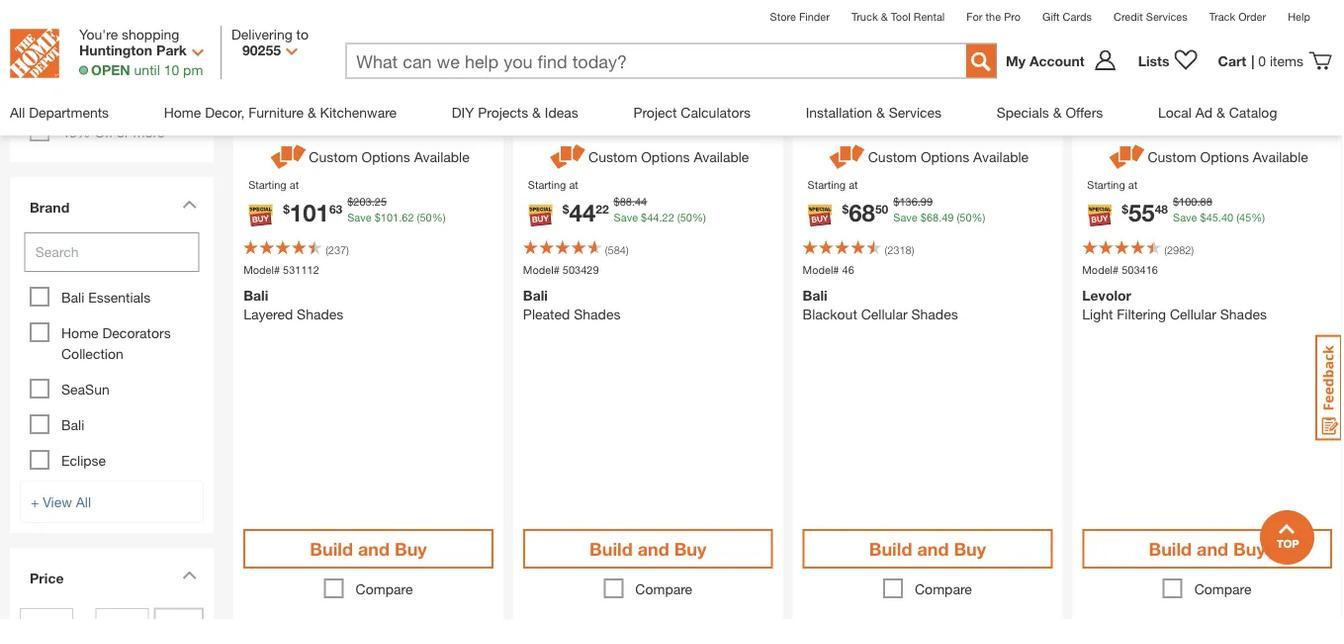 Task type: describe. For each thing, give the bounding box(es) containing it.
the home depot logo link
[[10, 29, 59, 78]]

more options icon image for 101
[[267, 142, 309, 173]]

at for 44
[[569, 179, 578, 192]]

custom for 55
[[1148, 149, 1197, 165]]

build for 44
[[590, 539, 633, 560]]

local ad & catalog link
[[1158, 89, 1277, 135]]

237
[[328, 244, 346, 257]]

catalog
[[1229, 104, 1277, 120]]

build and buy for 101
[[310, 539, 427, 560]]

home decorators collection link
[[61, 325, 171, 362]]

) for 55
[[1191, 244, 1194, 257]]

options for 55
[[1200, 149, 1249, 165]]

build and buy link for 68
[[803, 530, 1053, 569]]

save for 68
[[893, 212, 918, 225]]

brand link
[[20, 188, 204, 233]]

22 inside $ 88 . 44 save $ 44 . 22 ( 50 %)
[[662, 212, 674, 225]]

bali layered shades
[[243, 288, 344, 323]]

or for 30%
[[117, 89, 129, 105]]

available for 55
[[1253, 149, 1308, 165]]

50 inside $ 68 50
[[875, 203, 889, 217]]

for the pro link
[[967, 10, 1021, 23]]

63
[[329, 203, 342, 217]]

light
[[1082, 306, 1113, 323]]

departments
[[29, 104, 109, 120]]

20% off or more
[[61, 53, 165, 69]]

starting for 55
[[1087, 179, 1125, 192]]

( down 48
[[1164, 244, 1167, 257]]

$ 88 . 44 save $ 44 . 22 ( 50 %)
[[614, 195, 706, 225]]

4 build and buy link from the left
[[1082, 530, 1332, 569]]

48
[[1155, 203, 1168, 217]]

gift cards link
[[1043, 10, 1092, 23]]

help link
[[1288, 10, 1311, 23]]

park
[[156, 42, 187, 58]]

shades inside levolor light filtering cellular shades
[[1220, 306, 1267, 323]]

$ inside $ 44 22
[[563, 203, 569, 217]]

levolor
[[1082, 288, 1132, 304]]

88 inside $ 100 . 88 save $ 45 . 40 ( 45 %)
[[1200, 195, 1212, 208]]

tool
[[891, 10, 911, 23]]

( inside $ 88 . 44 save $ 44 . 22 ( 50 %)
[[677, 212, 680, 225]]

feedback link image
[[1316, 334, 1342, 441]]

installation & services
[[806, 104, 942, 120]]

$ 100 . 88 save $ 45 . 40 ( 45 %)
[[1173, 195, 1265, 225]]

off for 40%
[[94, 124, 113, 141]]

68 inside the $ 136 . 99 save $ 68 . 49 ( 50 %)
[[927, 212, 939, 225]]

blackout cellular shades image
[[793, 0, 1063, 132]]

or for 40%
[[117, 124, 129, 141]]

1 vertical spatial all
[[76, 494, 91, 511]]

+ view all
[[31, 494, 91, 511]]

%) for 101
[[432, 212, 446, 225]]

build and buy for 44
[[590, 539, 707, 560]]

build for 68
[[869, 539, 912, 560]]

10
[[164, 61, 179, 78]]

( down $ 101 63
[[326, 244, 328, 257]]

%) for 55
[[1252, 212, 1265, 225]]

track
[[1209, 10, 1236, 23]]

10% off or more
[[61, 18, 165, 34]]

at for 55
[[1128, 179, 1138, 192]]

and for 68
[[917, 539, 949, 560]]

& left offers
[[1053, 104, 1062, 120]]

submit search image
[[971, 52, 991, 72]]

starting at for 101
[[248, 179, 299, 192]]

49
[[942, 212, 954, 225]]

the home depot image
[[10, 29, 59, 78]]

finder
[[799, 10, 830, 23]]

account
[[1030, 53, 1085, 69]]

price link
[[20, 559, 204, 604]]

decorators
[[102, 325, 171, 341]]

bali blackout cellular shades
[[803, 288, 958, 323]]

lists link
[[1128, 49, 1208, 73]]

584
[[608, 244, 626, 257]]

2982
[[1167, 244, 1191, 257]]

$ 55 48
[[1122, 199, 1168, 227]]

light filtering cellular shades image
[[1072, 0, 1342, 132]]

or for 20%
[[117, 53, 129, 69]]

$ inside $ 55 48
[[1122, 203, 1129, 217]]

( 2318 )
[[885, 244, 914, 257]]

diy projects & ideas link
[[452, 89, 578, 135]]

furniture
[[249, 104, 304, 120]]

gift
[[1043, 10, 1060, 23]]

) for 68
[[912, 244, 914, 257]]

price-range-lowerBound telephone field
[[20, 609, 73, 620]]

home decor, furniture & kitchenware link
[[164, 89, 397, 135]]

off for 10%
[[94, 18, 113, 34]]

brand
[[30, 200, 69, 216]]

bali for 68
[[803, 288, 828, 304]]

available for 44
[[694, 149, 749, 165]]

compare for 68
[[915, 581, 972, 598]]

101 inside $ 203 . 25 save $ 101 . 62 ( 50 %)
[[381, 212, 399, 225]]

50 for 101
[[420, 212, 432, 225]]

%) for 44
[[692, 212, 706, 225]]

136
[[900, 195, 918, 208]]

buy for 101
[[395, 539, 427, 560]]

& left ideas
[[532, 104, 541, 120]]

caret icon image for price
[[182, 571, 197, 580]]

503429
[[563, 264, 599, 277]]

) for 101
[[346, 244, 349, 257]]

531112
[[283, 264, 319, 277]]

50 for 68
[[960, 212, 972, 225]]

available for 68
[[973, 149, 1029, 165]]

2318
[[887, 244, 912, 257]]

starting at for 44
[[528, 179, 578, 192]]

cellular inside bali blackout cellular shades
[[861, 306, 908, 323]]

diy
[[452, 104, 474, 120]]

open until 10 pm
[[91, 61, 203, 78]]

model# for 101
[[243, 264, 280, 277]]

you're shopping
[[79, 26, 179, 42]]

help
[[1288, 10, 1311, 23]]

ad
[[1196, 104, 1213, 120]]

model# 503429
[[523, 264, 599, 277]]

delivering to
[[231, 26, 309, 42]]

shades inside bali pleated shades
[[574, 306, 621, 323]]

22 inside $ 44 22
[[596, 203, 609, 217]]

100
[[1179, 195, 1197, 208]]

price
[[30, 570, 64, 587]]

layered
[[243, 306, 293, 323]]

layered shades image
[[234, 0, 503, 132]]

model# 46
[[803, 264, 854, 277]]

model# for 44
[[523, 264, 560, 277]]

calculators
[[681, 104, 751, 120]]

55
[[1129, 199, 1155, 227]]

$ 203 . 25 save $ 101 . 62 ( 50 %)
[[347, 195, 446, 225]]

40% off or more
[[61, 124, 165, 141]]

credit services
[[1114, 10, 1188, 23]]

10%
[[61, 18, 91, 34]]

custom options available for 68
[[868, 149, 1029, 165]]

seasun
[[61, 382, 110, 398]]

truck
[[852, 10, 878, 23]]

project calculators
[[633, 104, 751, 120]]

bali for 101
[[243, 288, 268, 304]]

& right ad
[[1217, 104, 1225, 120]]

cellular inside levolor light filtering cellular shades
[[1170, 306, 1216, 323]]

30% off or more
[[61, 89, 165, 105]]

( inside $ 203 . 25 save $ 101 . 62 ( 50 %)
[[417, 212, 420, 225]]

build and buy link for 101
[[243, 530, 493, 569]]

track order
[[1209, 10, 1266, 23]]

40% off or more link
[[61, 124, 165, 141]]

bali essentials
[[61, 290, 151, 306]]

starting for 68
[[808, 179, 846, 192]]

or for 10%
[[117, 18, 129, 34]]

starting for 101
[[248, 179, 287, 192]]

and for 101
[[358, 539, 390, 560]]

203
[[353, 195, 372, 208]]

( down $ 68 50
[[885, 244, 887, 257]]

rental
[[914, 10, 945, 23]]

essentials
[[88, 290, 151, 306]]

$ 44 22
[[563, 199, 609, 227]]

20% off or more link
[[61, 53, 165, 69]]

more for 40% off or more
[[133, 124, 165, 141]]

bali up eclipse
[[61, 417, 84, 433]]

all departments link
[[10, 89, 109, 135]]

99
[[921, 195, 933, 208]]

1 45 from the left
[[1206, 212, 1218, 225]]



Task type: locate. For each thing, give the bounding box(es) containing it.
more for 30% off or more
[[133, 89, 165, 105]]

1 horizontal spatial home
[[164, 104, 201, 120]]

4 save from the left
[[1173, 212, 1197, 225]]

bali inside bali pleated shades
[[523, 288, 548, 304]]

shades down 531112
[[297, 306, 344, 323]]

available down catalog
[[1253, 149, 1308, 165]]

pleated shades image
[[513, 0, 783, 132]]

3 available from the left
[[973, 149, 1029, 165]]

more options icon image for 68
[[827, 142, 868, 173]]

cellular right blackout
[[861, 306, 908, 323]]

custom options available for 44
[[589, 149, 749, 165]]

save inside $ 88 . 44 save $ 44 . 22 ( 50 %)
[[614, 212, 638, 225]]

4 build and buy from the left
[[1149, 539, 1266, 560]]

at for 68
[[849, 179, 858, 192]]

None text field
[[346, 44, 946, 80]]

shades down '503429'
[[574, 306, 621, 323]]

2 caret icon image from the top
[[182, 571, 197, 580]]

my account link
[[1006, 49, 1128, 73]]

$ 101 63
[[283, 199, 342, 227]]

compare
[[356, 581, 413, 598], [635, 581, 693, 598], [915, 581, 972, 598], [1195, 581, 1252, 598]]

at up $ 68 50
[[849, 179, 858, 192]]

save down the 100 on the top right of the page
[[1173, 212, 1197, 225]]

store
[[770, 10, 796, 23]]

1 custom from the left
[[309, 149, 358, 165]]

45 left the 40
[[1206, 212, 1218, 225]]

available down diy
[[414, 149, 470, 165]]

build
[[310, 539, 353, 560], [590, 539, 633, 560], [869, 539, 912, 560], [1149, 539, 1192, 560]]

starting at up 55
[[1087, 179, 1138, 192]]

services right installation
[[889, 104, 942, 120]]

1 compare from the left
[[356, 581, 413, 598]]

1 horizontal spatial all
[[76, 494, 91, 511]]

bali link
[[61, 417, 84, 433]]

%) inside $ 100 . 88 save $ 45 . 40 ( 45 %)
[[1252, 212, 1265, 225]]

2 available from the left
[[694, 149, 749, 165]]

build and buy link for 44
[[523, 530, 773, 569]]

$ inside $ 101 63
[[283, 203, 290, 217]]

+
[[31, 494, 39, 511]]

0 vertical spatial home
[[164, 104, 201, 120]]

off
[[94, 18, 113, 34], [94, 53, 113, 69], [94, 89, 113, 105], [94, 124, 113, 141]]

custom for 68
[[868, 149, 917, 165]]

specials & offers link
[[997, 89, 1103, 135]]

0 items
[[1258, 53, 1304, 69]]

save for 44
[[614, 212, 638, 225]]

3 custom options available from the left
[[868, 149, 1029, 165]]

2 save from the left
[[614, 212, 638, 225]]

save inside $ 203 . 25 save $ 101 . 62 ( 50 %)
[[347, 212, 372, 225]]

1 build and buy from the left
[[310, 539, 427, 560]]

starting up $ 44 22
[[528, 179, 566, 192]]

3 shades from the left
[[911, 306, 958, 323]]

huntington park
[[79, 42, 187, 58]]

build for 101
[[310, 539, 353, 560]]

%) for 68
[[972, 212, 986, 225]]

1 cellular from the left
[[861, 306, 908, 323]]

4 build from the left
[[1149, 539, 1192, 560]]

4 custom from the left
[[1148, 149, 1197, 165]]

2 custom from the left
[[589, 149, 637, 165]]

bali left essentials
[[61, 290, 84, 306]]

starting for 44
[[528, 179, 566, 192]]

all right view
[[76, 494, 91, 511]]

2 and from the left
[[638, 539, 669, 560]]

at for 101
[[290, 179, 299, 192]]

50 inside $ 203 . 25 save $ 101 . 62 ( 50 %)
[[420, 212, 432, 225]]

1 horizontal spatial 68
[[927, 212, 939, 225]]

0 vertical spatial services
[[1146, 10, 1188, 23]]

4 more from the top
[[133, 124, 165, 141]]

custom options available down project
[[589, 149, 749, 165]]

compare for 44
[[635, 581, 693, 598]]

delivering
[[231, 26, 292, 42]]

off right 20%
[[94, 53, 113, 69]]

3 more from the top
[[133, 89, 165, 105]]

eclipse link
[[61, 453, 106, 469]]

2 45 from the left
[[1239, 212, 1252, 225]]

( right $ 44 22
[[677, 212, 680, 225]]

bali for 44
[[523, 288, 548, 304]]

1 custom options available from the left
[[309, 149, 470, 165]]

for
[[967, 10, 983, 23]]

bali up layered
[[243, 288, 268, 304]]

88 inside $ 88 . 44 save $ 44 . 22 ( 50 %)
[[620, 195, 632, 208]]

3 custom from the left
[[868, 149, 917, 165]]

$ 68 50
[[842, 199, 889, 227]]

45 right the 40
[[1239, 212, 1252, 225]]

0 horizontal spatial cellular
[[861, 306, 908, 323]]

1 save from the left
[[347, 212, 372, 225]]

2 ) from the left
[[626, 244, 629, 257]]

1 shades from the left
[[297, 306, 344, 323]]

503416
[[1122, 264, 1158, 277]]

shades inside bali layered shades
[[297, 306, 344, 323]]

2 build from the left
[[590, 539, 633, 560]]

more options icon image down the home decor, furniture & kitchenware link
[[267, 142, 309, 173]]

68
[[849, 199, 875, 227], [927, 212, 939, 225]]

2 custom options available from the left
[[589, 149, 749, 165]]

1 horizontal spatial 45
[[1239, 212, 1252, 225]]

2 more options icon image from the left
[[547, 142, 589, 173]]

starting at for 55
[[1087, 179, 1138, 192]]

collection
[[61, 346, 123, 362]]

1 starting from the left
[[248, 179, 287, 192]]

2 starting from the left
[[528, 179, 566, 192]]

buy for 68
[[954, 539, 986, 560]]

40
[[1221, 212, 1234, 225]]

lists
[[1138, 53, 1170, 69]]

custom options available down local ad & catalog link at the top of page
[[1148, 149, 1308, 165]]

starting up $ 68 50
[[808, 179, 846, 192]]

4 and from the left
[[1197, 539, 1229, 560]]

1 options from the left
[[362, 149, 410, 165]]

4 available from the left
[[1253, 149, 1308, 165]]

3 build and buy link from the left
[[803, 530, 1053, 569]]

3 build from the left
[[869, 539, 912, 560]]

( inside $ 100 . 88 save $ 45 . 40 ( 45 %)
[[1237, 212, 1239, 225]]

0
[[1258, 53, 1266, 69]]

( right 62
[[417, 212, 420, 225]]

cellular
[[861, 306, 908, 323], [1170, 306, 1216, 323]]

1 at from the left
[[290, 179, 299, 192]]

0 horizontal spatial home
[[61, 325, 99, 341]]

3 build and buy from the left
[[869, 539, 986, 560]]

levolor light filtering cellular shades
[[1082, 288, 1267, 323]]

offers
[[1066, 104, 1103, 120]]

2 88 from the left
[[1200, 195, 1212, 208]]

2 off from the top
[[94, 53, 113, 69]]

pm
[[183, 61, 203, 78]]

projects
[[478, 104, 528, 120]]

model# 503416
[[1082, 264, 1158, 277]]

1 vertical spatial caret icon image
[[182, 571, 197, 580]]

101 left 62
[[381, 212, 399, 225]]

( 584 )
[[605, 244, 629, 257]]

off for 20%
[[94, 53, 113, 69]]

decor,
[[205, 104, 245, 120]]

more options icon image up 55
[[1106, 142, 1148, 173]]

options
[[362, 149, 410, 165], [641, 149, 690, 165], [921, 149, 970, 165], [1200, 149, 1249, 165]]

1 starting at from the left
[[248, 179, 299, 192]]

0 horizontal spatial 45
[[1206, 212, 1218, 225]]

2 at from the left
[[569, 179, 578, 192]]

huntington
[[79, 42, 152, 58]]

caret icon image inside price link
[[182, 571, 197, 580]]

None text field
[[346, 44, 946, 80]]

3 %) from the left
[[972, 212, 986, 225]]

available down 'specials'
[[973, 149, 1029, 165]]

starting at up $ 101 63
[[248, 179, 299, 192]]

101 up the ( 237 )
[[290, 199, 329, 227]]

custom options available up 99
[[868, 149, 1029, 165]]

22 up 584
[[596, 203, 609, 217]]

starting at up $ 68 50
[[808, 179, 858, 192]]

1 more options icon image from the left
[[267, 142, 309, 173]]

%) inside $ 203 . 25 save $ 101 . 62 ( 50 %)
[[432, 212, 446, 225]]

& right installation
[[876, 104, 885, 120]]

4 more options icon image from the left
[[1106, 142, 1148, 173]]

shades down the 40
[[1220, 306, 1267, 323]]

10% off or more link
[[61, 18, 165, 34]]

starting up $ 101 63
[[248, 179, 287, 192]]

at up 55
[[1128, 179, 1138, 192]]

bali up blackout
[[803, 288, 828, 304]]

3 starting at from the left
[[808, 179, 858, 192]]

model# left 531112
[[243, 264, 280, 277]]

you're
[[79, 26, 118, 42]]

save down 136
[[893, 212, 918, 225]]

1 horizontal spatial 22
[[662, 212, 674, 225]]

$ inside $ 68 50
[[842, 203, 849, 217]]

88 right the 100 on the top right of the page
[[1200, 195, 1212, 208]]

options up 25
[[362, 149, 410, 165]]

available
[[414, 149, 470, 165], [694, 149, 749, 165], [973, 149, 1029, 165], [1253, 149, 1308, 165]]

off for 30%
[[94, 89, 113, 105]]

all left the departments
[[10, 104, 25, 120]]

3 starting from the left
[[808, 179, 846, 192]]

1 horizontal spatial services
[[1146, 10, 1188, 23]]

specials & offers
[[997, 104, 1103, 120]]

price-range-upperBound telephone field
[[95, 609, 149, 620]]

45
[[1206, 212, 1218, 225], [1239, 212, 1252, 225]]

4 shades from the left
[[1220, 306, 1267, 323]]

save
[[347, 212, 372, 225], [614, 212, 638, 225], [893, 212, 918, 225], [1173, 212, 1197, 225]]

4 custom options available from the left
[[1148, 149, 1308, 165]]

50 inside the $ 136 . 99 save $ 68 . 49 ( 50 %)
[[960, 212, 972, 225]]

bali pleated shades
[[523, 288, 621, 323]]

62
[[402, 212, 414, 225]]

22 right $ 44 22
[[662, 212, 674, 225]]

3 more options icon image from the left
[[827, 142, 868, 173]]

caret icon image
[[182, 201, 197, 209], [182, 571, 197, 580]]

) for 44
[[626, 244, 629, 257]]

Search text field
[[24, 233, 199, 273]]

save inside the $ 136 . 99 save $ 68 . 49 ( 50 %)
[[893, 212, 918, 225]]

& right the furniture at the top left
[[308, 104, 316, 120]]

2 or from the top
[[117, 53, 129, 69]]

options down project
[[641, 149, 690, 165]]

2 more from the top
[[133, 53, 165, 69]]

$ 136 . 99 save $ 68 . 49 ( 50 %)
[[893, 195, 986, 225]]

4 or from the top
[[117, 124, 129, 141]]

custom options available for 101
[[309, 149, 470, 165]]

specials
[[997, 104, 1049, 120]]

1 buy from the left
[[395, 539, 427, 560]]

bali
[[243, 288, 268, 304], [523, 288, 548, 304], [803, 288, 828, 304], [61, 290, 84, 306], [61, 417, 84, 433]]

and
[[358, 539, 390, 560], [638, 539, 669, 560], [917, 539, 949, 560], [1197, 539, 1229, 560]]

all inside "link"
[[10, 104, 25, 120]]

more for 20% off or more
[[133, 53, 165, 69]]

1 horizontal spatial cellular
[[1170, 306, 1216, 323]]

at
[[290, 179, 299, 192], [569, 179, 578, 192], [849, 179, 858, 192], [1128, 179, 1138, 192]]

services
[[1146, 10, 1188, 23], [889, 104, 942, 120]]

and for 44
[[638, 539, 669, 560]]

more options icon image
[[267, 142, 309, 173], [547, 142, 589, 173], [827, 142, 868, 173], [1106, 142, 1148, 173]]

4 %) from the left
[[1252, 212, 1265, 225]]

0 vertical spatial all
[[10, 104, 25, 120]]

%) inside $ 88 . 44 save $ 44 . 22 ( 50 %)
[[692, 212, 706, 225]]

bali essentials link
[[61, 290, 151, 306]]

home for home decor, furniture & kitchenware
[[164, 104, 201, 120]]

68 left 136
[[849, 199, 875, 227]]

2 model# from the left
[[523, 264, 560, 277]]

68 left 49
[[927, 212, 939, 225]]

3 model# from the left
[[803, 264, 839, 277]]

available for 101
[[414, 149, 470, 165]]

bali up pleated
[[523, 288, 548, 304]]

options down local ad & catalog link at the top of page
[[1200, 149, 1249, 165]]

custom options available for 55
[[1148, 149, 1308, 165]]

%) inside the $ 136 . 99 save $ 68 . 49 ( 50 %)
[[972, 212, 986, 225]]

available down calculators
[[694, 149, 749, 165]]

40%
[[61, 124, 91, 141]]

1 more from the top
[[133, 18, 165, 34]]

model#
[[243, 264, 280, 277], [523, 264, 560, 277], [803, 264, 839, 277], [1082, 264, 1119, 277]]

options for 68
[[921, 149, 970, 165]]

4 buy from the left
[[1234, 539, 1266, 560]]

3 compare from the left
[[915, 581, 972, 598]]

88
[[620, 195, 632, 208], [1200, 195, 1212, 208]]

more options icon image down installation
[[827, 142, 868, 173]]

model# left '503429'
[[523, 264, 560, 277]]

starting up $ 55 48
[[1087, 179, 1125, 192]]

truck & tool rental
[[852, 10, 945, 23]]

more options icon image down ideas
[[547, 142, 589, 173]]

truck & tool rental link
[[852, 10, 945, 23]]

to
[[296, 26, 309, 42]]

1 horizontal spatial 88
[[1200, 195, 1212, 208]]

model# for 55
[[1082, 264, 1119, 277]]

custom down kitchenware
[[309, 149, 358, 165]]

save for 55
[[1173, 212, 1197, 225]]

50 inside $ 88 . 44 save $ 44 . 22 ( 50 %)
[[680, 212, 692, 225]]

1 or from the top
[[117, 18, 129, 34]]

custom down project
[[589, 149, 637, 165]]

3 ) from the left
[[912, 244, 914, 257]]

for the pro
[[967, 10, 1021, 23]]

options for 101
[[362, 149, 410, 165]]

3 and from the left
[[917, 539, 949, 560]]

0 vertical spatial caret icon image
[[182, 201, 197, 209]]

( down $ 44 22
[[605, 244, 608, 257]]

off up huntington
[[94, 18, 113, 34]]

cards
[[1063, 10, 1092, 23]]

4 ) from the left
[[1191, 244, 1194, 257]]

3 buy from the left
[[954, 539, 986, 560]]

2 cellular from the left
[[1170, 306, 1216, 323]]

at up $ 101 63
[[290, 179, 299, 192]]

options for 44
[[641, 149, 690, 165]]

1 vertical spatial services
[[889, 104, 942, 120]]

save inside $ 100 . 88 save $ 45 . 40 ( 45 %)
[[1173, 212, 1197, 225]]

until
[[134, 61, 160, 78]]

seasun link
[[61, 382, 110, 398]]

2 shades from the left
[[574, 306, 621, 323]]

custom for 44
[[589, 149, 637, 165]]

home left decor,
[[164, 104, 201, 120]]

4 starting at from the left
[[1087, 179, 1138, 192]]

at up $ 44 22
[[569, 179, 578, 192]]

0 horizontal spatial services
[[889, 104, 942, 120]]

cellular right filtering in the right of the page
[[1170, 306, 1216, 323]]

4 compare from the left
[[1195, 581, 1252, 598]]

home for home decorators collection
[[61, 325, 99, 341]]

( 2982 )
[[1164, 244, 1194, 257]]

4 options from the left
[[1200, 149, 1249, 165]]

custom up 136
[[868, 149, 917, 165]]

25
[[375, 195, 387, 208]]

0 horizontal spatial all
[[10, 104, 25, 120]]

caret icon image inside brand link
[[182, 201, 197, 209]]

50 for 44
[[680, 212, 692, 225]]

2 build and buy link from the left
[[523, 530, 773, 569]]

3 or from the top
[[117, 89, 129, 105]]

filtering
[[1117, 306, 1166, 323]]

save up ( 584 )
[[614, 212, 638, 225]]

home decor, furniture & kitchenware
[[164, 104, 397, 120]]

0 horizontal spatial 68
[[849, 199, 875, 227]]

home inside home decorators collection
[[61, 325, 99, 341]]

save down 203
[[347, 212, 372, 225]]

custom down "local"
[[1148, 149, 1197, 165]]

caret icon image for brand
[[182, 201, 197, 209]]

2 %) from the left
[[692, 212, 706, 225]]

1 ) from the left
[[346, 244, 349, 257]]

1 horizontal spatial 101
[[381, 212, 399, 225]]

0 horizontal spatial 22
[[596, 203, 609, 217]]

custom for 101
[[309, 149, 358, 165]]

shades
[[297, 306, 344, 323], [574, 306, 621, 323], [911, 306, 958, 323], [1220, 306, 1267, 323]]

model# up 'levolor'
[[1082, 264, 1119, 277]]

build and buy for 68
[[869, 539, 986, 560]]

home
[[164, 104, 201, 120], [61, 325, 99, 341]]

my account
[[1006, 53, 1085, 69]]

2 build and buy from the left
[[590, 539, 707, 560]]

&
[[881, 10, 888, 23], [308, 104, 316, 120], [532, 104, 541, 120], [876, 104, 885, 120], [1053, 104, 1062, 120], [1217, 104, 1225, 120]]

( right 49
[[957, 212, 960, 225]]

local
[[1158, 104, 1192, 120]]

3 off from the top
[[94, 89, 113, 105]]

installation & services link
[[806, 89, 942, 135]]

1 %) from the left
[[432, 212, 446, 225]]

bali inside bali blackout cellular shades
[[803, 288, 828, 304]]

save for 101
[[347, 212, 372, 225]]

( right the 40
[[1237, 212, 1239, 225]]

$
[[347, 195, 353, 208], [614, 195, 620, 208], [893, 195, 900, 208], [1173, 195, 1179, 208], [283, 203, 290, 217], [563, 203, 569, 217], [842, 203, 849, 217], [1122, 203, 1129, 217], [375, 212, 381, 225], [641, 212, 647, 225], [921, 212, 927, 225], [1200, 212, 1206, 225]]

more options icon image for 55
[[1106, 142, 1148, 173]]

home up "collection"
[[61, 325, 99, 341]]

3 save from the left
[[893, 212, 918, 225]]

off right 40%
[[94, 124, 113, 141]]

( inside the $ 136 . 99 save $ 68 . 49 ( 50 %)
[[957, 212, 960, 225]]

more for 10% off or more
[[133, 18, 165, 34]]

the
[[986, 10, 1001, 23]]

starting at for 68
[[808, 179, 858, 192]]

gift cards
[[1043, 10, 1092, 23]]

1 build from the left
[[310, 539, 353, 560]]

3 options from the left
[[921, 149, 970, 165]]

shopping
[[122, 26, 179, 42]]

88 right $ 44 22
[[620, 195, 632, 208]]

more options icon image for 44
[[547, 142, 589, 173]]

credit
[[1114, 10, 1143, 23]]

1 off from the top
[[94, 18, 113, 34]]

2 starting at from the left
[[528, 179, 578, 192]]

off right the '30%'
[[94, 89, 113, 105]]

1 available from the left
[[414, 149, 470, 165]]

options up 99
[[921, 149, 970, 165]]

custom options available up 25
[[309, 149, 470, 165]]

4 model# from the left
[[1082, 264, 1119, 277]]

3 at from the left
[[849, 179, 858, 192]]

shades inside bali blackout cellular shades
[[911, 306, 958, 323]]

1 and from the left
[[358, 539, 390, 560]]

1 model# from the left
[[243, 264, 280, 277]]

4 starting from the left
[[1087, 179, 1125, 192]]

model# for 68
[[803, 264, 839, 277]]

1 88 from the left
[[620, 195, 632, 208]]

track order link
[[1209, 10, 1266, 23]]

shades down 2318
[[911, 306, 958, 323]]

model# left the 46
[[803, 264, 839, 277]]

4 at from the left
[[1128, 179, 1138, 192]]

starting at up $ 44 22
[[528, 179, 578, 192]]

2 buy from the left
[[674, 539, 707, 560]]

0 horizontal spatial 88
[[620, 195, 632, 208]]

1 vertical spatial home
[[61, 325, 99, 341]]

0 horizontal spatial 101
[[290, 199, 329, 227]]

1 caret icon image from the top
[[182, 201, 197, 209]]

2 compare from the left
[[635, 581, 693, 598]]

bali inside bali layered shades
[[243, 288, 268, 304]]

1 build and buy link from the left
[[243, 530, 493, 569]]

2 options from the left
[[641, 149, 690, 165]]

ideas
[[545, 104, 578, 120]]

cart
[[1218, 53, 1247, 69]]

& left tool
[[881, 10, 888, 23]]

buy for 44
[[674, 539, 707, 560]]

services right credit
[[1146, 10, 1188, 23]]

compare for 101
[[356, 581, 413, 598]]

4 off from the top
[[94, 124, 113, 141]]



Task type: vqa. For each thing, say whether or not it's contained in the screenshot.


